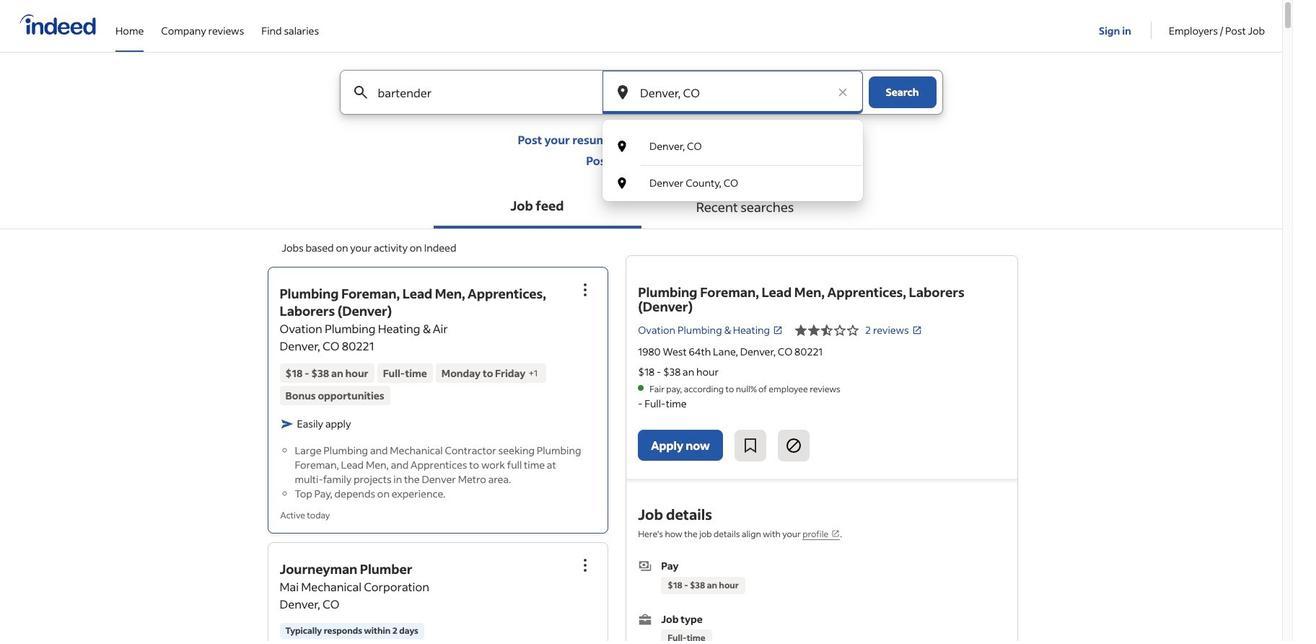 Task type: vqa. For each thing, say whether or not it's contained in the screenshot.
Close job details image
no



Task type: locate. For each thing, give the bounding box(es) containing it.
2.5 out of 5 stars. link to 2 reviews company ratings (opens in a new tab) image
[[912, 325, 922, 335]]

save this job image
[[742, 438, 759, 455]]

clear location input image
[[836, 85, 850, 100]]

search: Job title, keywords, or company text field
[[375, 71, 578, 114]]

tab list
[[0, 186, 1283, 230]]

2.5 out of 5 stars image
[[795, 322, 860, 339]]

ovation plumbing & heating (opens in a new tab) image
[[773, 325, 783, 335]]

Edit location text field
[[637, 71, 828, 114]]

not interested image
[[785, 438, 803, 455]]

main content
[[0, 70, 1283, 642]]

None search field
[[328, 70, 955, 202]]



Task type: describe. For each thing, give the bounding box(es) containing it.
job actions for journeyman plumber is collapsed image
[[577, 557, 594, 575]]

search suggestions list box
[[603, 129, 863, 202]]

job actions for plumbing foreman, lead men, apprentices, laborers (denver) is collapsed image
[[577, 282, 594, 299]]

job preferences (opens in a new window) image
[[832, 530, 841, 539]]



